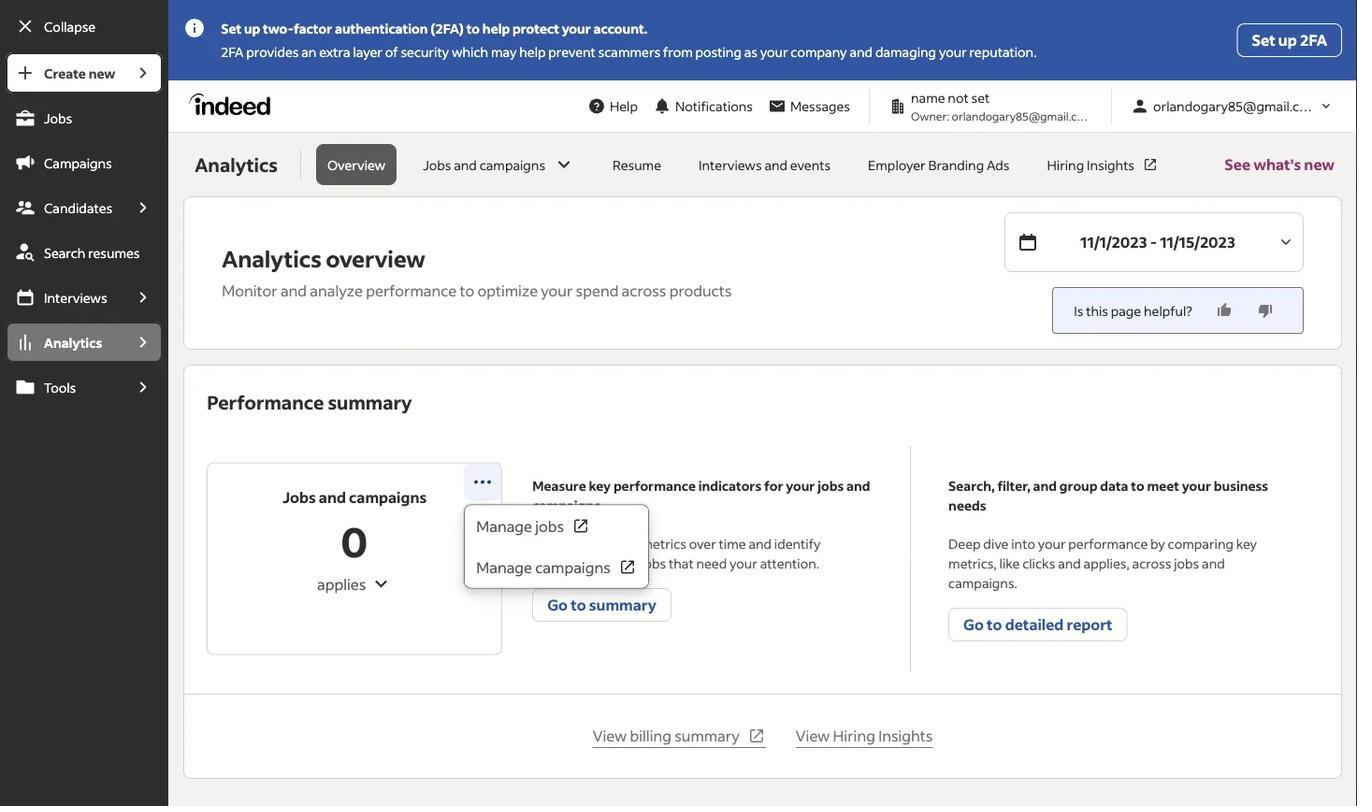 Task type: vqa. For each thing, say whether or not it's contained in the screenshot.
View detailed report icon to the right
no



Task type: describe. For each thing, give the bounding box(es) containing it.
identify
[[774, 535, 821, 552]]

manage jobs link
[[465, 505, 648, 547]]

deep
[[948, 535, 981, 552]]

interviews for interviews and events
[[699, 156, 762, 173]]

across inside deep dive into your performance by comparing key metrics, like clicks and applies, across jobs and campaigns.
[[1132, 555, 1171, 572]]

this page is helpful image
[[1215, 301, 1234, 320]]

key inside evaluate your key metrics over time and identify underperforming jobs that need your attention.
[[618, 535, 639, 552]]

reputation.
[[969, 43, 1037, 60]]

deep dive into your performance by comparing key metrics, like clicks and applies, across jobs and campaigns.
[[948, 535, 1257, 592]]

11/1/2023 - 11/15/2023
[[1080, 232, 1235, 252]]

tools
[[44, 379, 76, 396]]

1 vertical spatial help
[[519, 43, 546, 60]]

see what's new button
[[1225, 133, 1335, 196]]

go to summary link
[[532, 588, 671, 622]]

time
[[719, 535, 746, 552]]

set
[[971, 89, 990, 106]]

interviews link
[[6, 277, 124, 318]]

manage for manage jobs
[[476, 516, 532, 535]]

candidates link
[[6, 187, 124, 228]]

for
[[764, 477, 783, 494]]

view for view billing summary
[[593, 726, 627, 745]]

11/1/2023
[[1080, 232, 1147, 252]]

search, filter, and group data to meet your business needs
[[948, 477, 1268, 514]]

scammers
[[598, 43, 660, 60]]

search resumes link
[[6, 232, 163, 273]]

your inside "measure key performance indicators for your jobs and campaigns"
[[786, 477, 815, 494]]

is
[[1074, 302, 1083, 319]]

see
[[1225, 155, 1250, 174]]

orlandogary85@gmail.com inside 'dropdown button'
[[1153, 98, 1319, 115]]

events
[[790, 156, 831, 173]]

evaluate
[[532, 535, 584, 552]]

set up two-factor authentication (2fa) to help protect your account. 2fa provides an extra layer of security which may help prevent scammers from posting as your company and damaging your reputation.
[[221, 20, 1037, 60]]

your up underperforming
[[587, 535, 615, 552]]

of
[[385, 43, 398, 60]]

campaigns inside jobs and campaigns 0
[[349, 487, 427, 506]]

report
[[1067, 615, 1113, 634]]

metrics
[[641, 535, 686, 552]]

interviews and events
[[699, 156, 831, 173]]

employer branding ads link
[[857, 144, 1021, 185]]

1 horizontal spatial 2fa
[[1300, 30, 1327, 50]]

jobs for jobs and campaigns
[[423, 156, 451, 173]]

billing
[[630, 726, 671, 745]]

applies
[[317, 574, 366, 593]]

-
[[1150, 232, 1157, 252]]

owner:
[[911, 108, 949, 123]]

your inside analytics overview monitor and analyze performance to optimize your spend across products
[[541, 281, 573, 300]]

0 vertical spatial analytics
[[195, 152, 278, 177]]

employer
[[868, 156, 926, 173]]

overview link
[[316, 144, 397, 185]]

jobs inside "measure key performance indicators for your jobs and campaigns"
[[818, 477, 844, 494]]

protect
[[512, 20, 559, 37]]

0 vertical spatial insights
[[1087, 156, 1134, 173]]

go for go to detailed report
[[963, 615, 984, 634]]

and inside jobs and campaigns 0
[[319, 487, 346, 506]]

to left detailed
[[987, 615, 1002, 634]]

create new link
[[6, 52, 124, 94]]

manage campaigns link
[[465, 547, 648, 588]]

set up 2fa
[[1252, 30, 1327, 50]]

authentication
[[335, 20, 428, 37]]

applies button
[[306, 567, 403, 601]]

summary for go
[[589, 595, 656, 614]]

view billing summary link
[[593, 725, 766, 748]]

jobs down measure
[[535, 516, 564, 535]]

collapse button
[[6, 6, 163, 47]]

jobs for jobs and campaigns 0
[[283, 487, 316, 506]]

may
[[491, 43, 517, 60]]

key inside deep dive into your performance by comparing key metrics, like clicks and applies, across jobs and campaigns.
[[1236, 535, 1257, 552]]

new inside create new link
[[89, 65, 115, 81]]

data
[[1100, 477, 1128, 494]]

measure key performance indicators for your jobs and campaigns
[[532, 477, 870, 514]]

1 horizontal spatial hiring
[[1047, 156, 1084, 173]]

11/15/2023
[[1160, 232, 1235, 252]]

need
[[696, 555, 727, 572]]

name not set owner: orlandogary85@gmail.com element
[[881, 88, 1100, 124]]

search resumes
[[44, 244, 140, 261]]

2fa inside set up two-factor authentication (2fa) to help protect your account. 2fa provides an extra layer of security which may help prevent scammers from posting as your company and damaging your reputation.
[[221, 43, 244, 60]]

as
[[744, 43, 757, 60]]

manage campaigns
[[476, 557, 610, 577]]

help
[[610, 98, 638, 115]]

performance summary
[[207, 390, 412, 414]]

help button
[[580, 89, 645, 123]]

name
[[911, 89, 945, 106]]

0
[[341, 515, 369, 568]]

not
[[948, 89, 969, 106]]

view billing summary
[[593, 726, 740, 745]]

attention.
[[760, 555, 819, 572]]

provides
[[246, 43, 299, 60]]

ads
[[987, 156, 1010, 173]]

products
[[669, 281, 732, 300]]

messages
[[790, 98, 850, 115]]

jobs inside deep dive into your performance by comparing key metrics, like clicks and applies, across jobs and campaigns.
[[1174, 555, 1199, 572]]

your right as
[[760, 43, 788, 60]]

go for go to summary
[[547, 595, 568, 614]]

and inside search, filter, and group data to meet your business needs
[[1033, 477, 1057, 494]]

jobs link
[[6, 97, 163, 138]]

campaigns
[[44, 154, 112, 171]]

damaging
[[875, 43, 936, 60]]

your down time
[[729, 555, 757, 572]]

that
[[669, 555, 694, 572]]

manage for manage campaigns
[[476, 557, 532, 577]]

go to summary
[[547, 595, 656, 614]]

filter,
[[997, 477, 1030, 494]]

to inside set up two-factor authentication (2fa) to help protect your account. 2fa provides an extra layer of security which may help prevent scammers from posting as your company and damaging your reputation.
[[466, 20, 480, 37]]

branding
[[928, 156, 984, 173]]

notifications
[[675, 98, 753, 115]]

tools link
[[6, 367, 124, 408]]

this page is not helpful image
[[1256, 301, 1275, 320]]



Task type: locate. For each thing, give the bounding box(es) containing it.
1 horizontal spatial summary
[[589, 595, 656, 614]]

key right measure
[[589, 477, 611, 494]]

(2fa)
[[430, 20, 464, 37]]

campaigns inside button
[[479, 156, 545, 173]]

orlandogary85@gmail.com down set
[[952, 108, 1094, 123]]

0 horizontal spatial jobs
[[44, 109, 72, 126]]

jobs and campaigns
[[423, 156, 545, 173]]

group
[[1059, 477, 1097, 494]]

2 horizontal spatial performance
[[1068, 535, 1148, 552]]

0 vertical spatial summary
[[328, 390, 412, 414]]

summary
[[328, 390, 412, 414], [589, 595, 656, 614], [674, 726, 740, 745]]

new right the what's
[[1304, 155, 1335, 174]]

your
[[562, 20, 591, 37], [760, 43, 788, 60], [939, 43, 967, 60], [541, 281, 573, 300], [786, 477, 815, 494], [1182, 477, 1211, 494], [587, 535, 615, 552], [1038, 535, 1066, 552], [729, 555, 757, 572]]

measure
[[532, 477, 586, 494]]

view for view hiring insights
[[796, 726, 830, 745]]

0 horizontal spatial new
[[89, 65, 115, 81]]

business
[[1214, 477, 1268, 494]]

up up 'orlandogary85@gmail.com' 'dropdown button' at the top
[[1278, 30, 1297, 50]]

to left optimize
[[460, 281, 474, 300]]

performance up applies,
[[1068, 535, 1148, 552]]

analytics inside menu bar
[[44, 334, 102, 351]]

metrics,
[[948, 555, 997, 572]]

0 horizontal spatial hiring
[[833, 726, 875, 745]]

to
[[466, 20, 480, 37], [460, 281, 474, 300], [1131, 477, 1144, 494], [571, 595, 586, 614], [987, 615, 1002, 634]]

0 horizontal spatial performance
[[366, 281, 457, 300]]

your up not
[[939, 43, 967, 60]]

set up 2fa link
[[1237, 23, 1342, 57]]

your inside search, filter, and group data to meet your business needs
[[1182, 477, 1211, 494]]

key left metrics on the bottom of the page
[[618, 535, 639, 552]]

1 horizontal spatial go
[[963, 615, 984, 634]]

1 horizontal spatial up
[[1278, 30, 1297, 50]]

company
[[791, 43, 847, 60]]

overview
[[327, 156, 385, 173]]

1 horizontal spatial insights
[[1087, 156, 1134, 173]]

0 vertical spatial manage
[[476, 516, 532, 535]]

go to detailed report
[[963, 615, 1113, 634]]

1 horizontal spatial orlandogary85@gmail.com
[[1153, 98, 1319, 115]]

set for set up 2fa
[[1252, 30, 1275, 50]]

help up the may
[[482, 20, 510, 37]]

your inside deep dive into your performance by comparing key metrics, like clicks and applies, across jobs and campaigns.
[[1038, 535, 1066, 552]]

1 vertical spatial performance
[[613, 477, 696, 494]]

0 vertical spatial jobs
[[44, 109, 72, 126]]

to up which
[[466, 20, 480, 37]]

1 horizontal spatial across
[[1132, 555, 1171, 572]]

insights
[[1087, 156, 1134, 173], [878, 726, 933, 745]]

0 vertical spatial new
[[89, 65, 115, 81]]

summary inside "link"
[[674, 726, 740, 745]]

and inside set up two-factor authentication (2fa) to help protect your account. 2fa provides an extra layer of security which may help prevent scammers from posting as your company and damaging your reputation.
[[850, 43, 873, 60]]

menu bar containing create new
[[0, 52, 169, 806]]

to inside search, filter, and group data to meet your business needs
[[1131, 477, 1144, 494]]

jobs inside jobs and campaigns button
[[423, 156, 451, 173]]

jobs inside jobs and campaigns 0
[[283, 487, 316, 506]]

0 horizontal spatial key
[[589, 477, 611, 494]]

2 vertical spatial jobs
[[283, 487, 316, 506]]

collapse
[[44, 18, 96, 35]]

2 vertical spatial performance
[[1068, 535, 1148, 552]]

hiring insights
[[1047, 156, 1134, 173]]

orlandogary85@gmail.com button
[[1123, 89, 1342, 123]]

2 horizontal spatial summary
[[674, 726, 740, 745]]

1 horizontal spatial interviews
[[699, 156, 762, 173]]

1 vertical spatial summary
[[589, 595, 656, 614]]

0 vertical spatial help
[[482, 20, 510, 37]]

help down protect
[[519, 43, 546, 60]]

prevent
[[548, 43, 596, 60]]

optimize
[[477, 281, 538, 300]]

0 horizontal spatial go
[[547, 595, 568, 614]]

your up prevent
[[562, 20, 591, 37]]

2 vertical spatial analytics
[[44, 334, 102, 351]]

key
[[589, 477, 611, 494], [618, 535, 639, 552], [1236, 535, 1257, 552]]

interviews inside interviews and events link
[[699, 156, 762, 173]]

1 vertical spatial jobs
[[423, 156, 451, 173]]

up inside set up two-factor authentication (2fa) to help protect your account. 2fa provides an extra layer of security which may help prevent scammers from posting as your company and damaging your reputation.
[[244, 20, 260, 37]]

your up 'clicks'
[[1038, 535, 1066, 552]]

this
[[1086, 302, 1108, 319]]

analytics down interviews "link"
[[44, 334, 102, 351]]

your right meet
[[1182, 477, 1211, 494]]

1 vertical spatial new
[[1304, 155, 1335, 174]]

new
[[89, 65, 115, 81], [1304, 155, 1335, 174]]

campaigns inside "measure key performance indicators for your jobs and campaigns"
[[532, 497, 600, 514]]

search
[[44, 244, 85, 261]]

across inside analytics overview monitor and analyze performance to optimize your spend across products
[[622, 281, 666, 300]]

indicators
[[698, 477, 761, 494]]

1 horizontal spatial key
[[618, 535, 639, 552]]

evaluate your key metrics over time and identify underperforming jobs that need your attention.
[[532, 535, 821, 572]]

1 vertical spatial hiring
[[833, 726, 875, 745]]

spend
[[576, 281, 619, 300]]

1 vertical spatial analytics
[[222, 244, 321, 273]]

0 horizontal spatial across
[[622, 281, 666, 300]]

security
[[401, 43, 449, 60]]

jobs inside evaluate your key metrics over time and identify underperforming jobs that need your attention.
[[641, 555, 666, 572]]

go down campaigns.
[[963, 615, 984, 634]]

needs
[[948, 497, 986, 514]]

search,
[[948, 477, 995, 494]]

set up 'orlandogary85@gmail.com' 'dropdown button' at the top
[[1252, 30, 1275, 50]]

jobs
[[818, 477, 844, 494], [535, 516, 564, 535], [641, 555, 666, 572], [1174, 555, 1199, 572]]

1 vertical spatial interviews
[[44, 289, 107, 306]]

0 horizontal spatial help
[[482, 20, 510, 37]]

performance inside analytics overview monitor and analyze performance to optimize your spend across products
[[366, 281, 457, 300]]

and inside button
[[454, 156, 477, 173]]

0 horizontal spatial up
[[244, 20, 260, 37]]

your right for
[[786, 477, 815, 494]]

0 horizontal spatial 2fa
[[221, 43, 244, 60]]

create new
[[44, 65, 115, 81]]

1 horizontal spatial help
[[519, 43, 546, 60]]

analytics overview monitor and analyze performance to optimize your spend across products
[[222, 244, 732, 300]]

across down 'by'
[[1132, 555, 1171, 572]]

2 manage from the top
[[476, 557, 532, 577]]

posting
[[695, 43, 742, 60]]

see what's new
[[1225, 155, 1335, 174]]

monitor
[[222, 281, 277, 300]]

your left spend in the top of the page
[[541, 281, 573, 300]]

1 horizontal spatial performance
[[613, 477, 696, 494]]

go down manage campaigns link
[[547, 595, 568, 614]]

0 vertical spatial across
[[622, 281, 666, 300]]

hiring
[[1047, 156, 1084, 173], [833, 726, 875, 745]]

set left two-
[[221, 20, 241, 37]]

interviews down search resumes link
[[44, 289, 107, 306]]

to right data
[[1131, 477, 1144, 494]]

summary for view
[[674, 726, 740, 745]]

0 horizontal spatial orlandogary85@gmail.com
[[952, 108, 1094, 123]]

jobs
[[44, 109, 72, 126], [423, 156, 451, 173], [283, 487, 316, 506]]

manage jobs
[[476, 516, 564, 535]]

new inside see what's new button
[[1304, 155, 1335, 174]]

analytics
[[195, 152, 278, 177], [222, 244, 321, 273], [44, 334, 102, 351]]

to inside analytics overview monitor and analyze performance to optimize your spend across products
[[460, 281, 474, 300]]

and inside analytics overview monitor and analyze performance to optimize your spend across products
[[280, 281, 307, 300]]

up left two-
[[244, 20, 260, 37]]

1 horizontal spatial new
[[1304, 155, 1335, 174]]

0 horizontal spatial insights
[[878, 726, 933, 745]]

performance inside "measure key performance indicators for your jobs and campaigns"
[[613, 477, 696, 494]]

set inside set up two-factor authentication (2fa) to help protect your account. 2fa provides an extra layer of security which may help prevent scammers from posting as your company and damaging your reputation.
[[221, 20, 241, 37]]

which
[[452, 43, 488, 60]]

and inside evaluate your key metrics over time and identify underperforming jobs that need your attention.
[[749, 535, 772, 552]]

performance inside deep dive into your performance by comparing key metrics, like clicks and applies, across jobs and campaigns.
[[1068, 535, 1148, 552]]

toggle menu image
[[472, 471, 494, 493]]

0 horizontal spatial interviews
[[44, 289, 107, 306]]

0 vertical spatial performance
[[366, 281, 457, 300]]

two-
[[263, 20, 294, 37]]

interviews down notifications
[[699, 156, 762, 173]]

by
[[1150, 535, 1165, 552]]

0 vertical spatial hiring
[[1047, 156, 1084, 173]]

page
[[1111, 302, 1141, 319]]

0 vertical spatial interviews
[[699, 156, 762, 173]]

performance
[[366, 281, 457, 300], [613, 477, 696, 494], [1068, 535, 1148, 552]]

new right "create"
[[89, 65, 115, 81]]

2 view from the left
[[796, 726, 830, 745]]

detailed
[[1005, 615, 1064, 634]]

interviews
[[699, 156, 762, 173], [44, 289, 107, 306]]

from
[[663, 43, 693, 60]]

and
[[850, 43, 873, 60], [454, 156, 477, 173], [764, 156, 788, 173], [280, 281, 307, 300], [846, 477, 870, 494], [1033, 477, 1057, 494], [319, 487, 346, 506], [749, 535, 772, 552], [1058, 555, 1081, 572], [1202, 555, 1225, 572]]

2 vertical spatial summary
[[674, 726, 740, 745]]

resume
[[613, 156, 661, 173]]

2 horizontal spatial key
[[1236, 535, 1257, 552]]

is this page helpful?
[[1074, 302, 1192, 319]]

jobs inside jobs link
[[44, 109, 72, 126]]

key inside "measure key performance indicators for your jobs and campaigns"
[[589, 477, 611, 494]]

jobs right for
[[818, 477, 844, 494]]

orlandogary85@gmail.com up see
[[1153, 98, 1319, 115]]

what's
[[1253, 155, 1301, 174]]

1 manage from the top
[[476, 516, 532, 535]]

interviews inside interviews "link"
[[44, 289, 107, 306]]

1 horizontal spatial view
[[796, 726, 830, 745]]

jobs for jobs
[[44, 109, 72, 126]]

0 horizontal spatial summary
[[328, 390, 412, 414]]

to down underperforming
[[571, 595, 586, 614]]

across right spend in the top of the page
[[622, 281, 666, 300]]

2 horizontal spatial jobs
[[423, 156, 451, 173]]

up for two-
[[244, 20, 260, 37]]

key right comparing
[[1236, 535, 1257, 552]]

overview
[[326, 244, 425, 273]]

indeed home image
[[189, 93, 279, 115]]

0 horizontal spatial view
[[593, 726, 627, 745]]

resume link
[[601, 144, 672, 185]]

layer
[[353, 43, 382, 60]]

menu bar
[[0, 52, 169, 806]]

an
[[301, 43, 316, 60]]

manage down 'toggle menu' image
[[476, 516, 532, 535]]

up for 2fa
[[1278, 30, 1297, 50]]

into
[[1011, 535, 1035, 552]]

set for set up two-factor authentication (2fa) to help protect your account. 2fa provides an extra layer of security which may help prevent scammers from posting as your company and damaging your reputation.
[[221, 20, 241, 37]]

up
[[244, 20, 260, 37], [1278, 30, 1297, 50]]

and inside "measure key performance indicators for your jobs and campaigns"
[[846, 477, 870, 494]]

hiring insights link
[[1036, 144, 1170, 185]]

like
[[999, 555, 1020, 572]]

underperforming
[[532, 555, 638, 572]]

name not set owner: orlandogary85@gmail.com
[[911, 89, 1094, 123]]

performance up metrics on the bottom of the page
[[613, 477, 696, 494]]

orlandogary85@gmail.com inside name not set owner: orlandogary85@gmail.com
[[952, 108, 1094, 123]]

0 horizontal spatial set
[[221, 20, 241, 37]]

performance
[[207, 390, 324, 414]]

interviews for interviews
[[44, 289, 107, 306]]

employer branding ads
[[868, 156, 1010, 173]]

1 vertical spatial insights
[[878, 726, 933, 745]]

campaigns.
[[948, 575, 1017, 592]]

go to detailed report link
[[948, 608, 1128, 642]]

helpful?
[[1144, 302, 1192, 319]]

analytics inside analytics overview monitor and analyze performance to optimize your spend across products
[[222, 244, 321, 273]]

view inside "link"
[[593, 726, 627, 745]]

1 vertical spatial across
[[1132, 555, 1171, 572]]

1 vertical spatial manage
[[476, 557, 532, 577]]

over
[[689, 535, 716, 552]]

analytics down indeed home image
[[195, 152, 278, 177]]

performance down overview
[[366, 281, 457, 300]]

campaigns link
[[6, 142, 163, 183]]

manage down manage jobs
[[476, 557, 532, 577]]

analytics up monitor
[[222, 244, 321, 273]]

1 horizontal spatial set
[[1252, 30, 1275, 50]]

jobs down metrics on the bottom of the page
[[641, 555, 666, 572]]

1 horizontal spatial jobs
[[283, 487, 316, 506]]

jobs down comparing
[[1174, 555, 1199, 572]]

1 view from the left
[[593, 726, 627, 745]]



